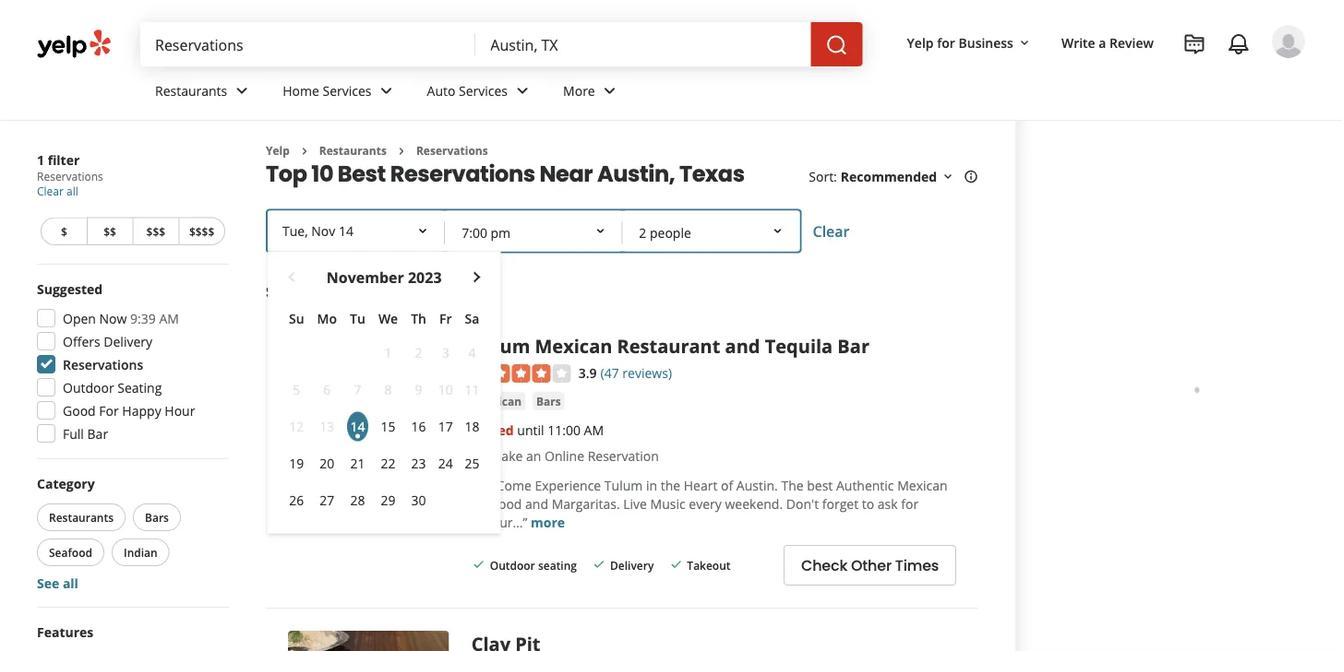 Task type: vqa. For each thing, say whether or not it's contained in the screenshot.
the top Parma Cucina Italiana Image
no



Task type: locate. For each thing, give the bounding box(es) containing it.
3 24 chevron down v2 image from the left
[[511, 80, 534, 102]]

0 vertical spatial restaurants link
[[140, 66, 268, 120]]

now
[[99, 310, 127, 327]]

none field up more link at left
[[490, 34, 796, 54]]

auto
[[427, 82, 455, 99]]

0 horizontal spatial 16 chevron down v2 image
[[941, 170, 956, 184]]

row containing su
[[282, 303, 486, 335]]

1 vertical spatial 10
[[438, 381, 453, 399]]

services inside home services link
[[323, 82, 372, 99]]

0 horizontal spatial 16 checkmark v2 image
[[471, 558, 486, 572]]

1 vertical spatial 16 chevron down v2 image
[[941, 170, 956, 184]]

row group containing 1
[[282, 335, 486, 519]]

19
[[289, 455, 304, 473]]

0 horizontal spatial mexican
[[475, 394, 522, 409]]

bars button
[[533, 392, 565, 411], [133, 504, 181, 532]]

outdoor for outdoor seating
[[63, 379, 114, 396]]

more link
[[531, 514, 565, 531]]

reservations down offers delivery
[[63, 356, 143, 373]]

1 vertical spatial restaurants
[[319, 143, 387, 158]]

am right the 11:00
[[584, 421, 604, 439]]

16 chevron down v2 image right recommended
[[941, 170, 956, 184]]

1 horizontal spatial tulum
[[604, 477, 643, 494]]

0 vertical spatial clear
[[37, 184, 64, 199]]

restaurants link
[[140, 66, 268, 120], [319, 143, 387, 158]]

0 horizontal spatial 10
[[311, 158, 333, 189]]

Time field
[[447, 213, 621, 253]]

"come
[[492, 477, 531, 494]]

offers
[[63, 333, 100, 350]]

8
[[384, 381, 392, 399]]

1 vertical spatial 1
[[384, 344, 392, 362]]

6 row from the top
[[282, 482, 486, 519]]

0 horizontal spatial outdoor
[[63, 379, 114, 396]]

am right "9:39"
[[159, 310, 179, 327]]

1 vertical spatial and
[[525, 495, 548, 513]]

1 vertical spatial bars button
[[133, 504, 181, 532]]

search image
[[826, 34, 848, 56]]

1 horizontal spatial bars
[[536, 394, 561, 409]]

22
[[381, 455, 396, 473]]

0 vertical spatial and
[[725, 334, 760, 359]]

0 vertical spatial restaurants
[[155, 82, 227, 99]]

thu nov 9, 2023 cell
[[408, 375, 429, 405]]

2 vertical spatial mexican
[[897, 477, 948, 494]]

4 24 chevron down v2 image from the left
[[599, 80, 621, 102]]

10
[[311, 158, 333, 189], [438, 381, 453, 399]]

1 horizontal spatial and
[[725, 334, 760, 359]]

mexican button
[[471, 392, 525, 411]]

good for happy hour
[[63, 402, 195, 420]]

yelp for yelp for business
[[907, 34, 934, 51]]

0 vertical spatial for
[[937, 34, 955, 51]]

0 vertical spatial outdoor
[[63, 379, 114, 396]]

1 inside cell
[[384, 344, 392, 362]]

delivery
[[104, 333, 152, 350], [610, 558, 654, 573]]

14
[[350, 418, 365, 436]]

0 vertical spatial 1
[[37, 151, 44, 168]]

1 horizontal spatial restaurants link
[[319, 143, 387, 158]]

None search field
[[140, 22, 866, 66]]

24 chevron down v2 image inside more link
[[599, 80, 621, 102]]

0 vertical spatial tulum
[[471, 334, 530, 359]]

bars up closed until 11:00 am
[[536, 394, 561, 409]]

16 checkmark v2 image left the 'outdoor seating'
[[471, 558, 486, 572]]

1 horizontal spatial restaurants
[[155, 82, 227, 99]]

none field "near"
[[490, 34, 796, 54]]

1 vertical spatial group
[[33, 474, 229, 593]]

services
[[323, 82, 372, 99], [459, 82, 508, 99]]

1 horizontal spatial bars button
[[533, 392, 565, 411]]

1 vertical spatial delivery
[[610, 558, 654, 573]]

4 row from the top
[[282, 408, 486, 445]]

1 services from the left
[[323, 82, 372, 99]]

2 16 checkmark v2 image from the left
[[592, 558, 606, 572]]

bars for right bars button
[[536, 394, 561, 409]]

24 chevron down v2 image left home
[[231, 80, 253, 102]]

seating
[[117, 379, 162, 396]]

all inside 1 filter reservations clear all
[[66, 184, 78, 199]]

24 chevron down v2 image
[[231, 80, 253, 102], [375, 80, 397, 102], [511, 80, 534, 102], [599, 80, 621, 102]]

good
[[63, 402, 96, 420]]

1 horizontal spatial clear
[[813, 221, 850, 241]]

top
[[266, 158, 307, 189]]

0 vertical spatial bars
[[536, 394, 561, 409]]

9:39
[[130, 310, 156, 327]]

2 none field from the left
[[490, 34, 796, 54]]

row containing 19
[[282, 445, 486, 482]]

3
[[442, 344, 449, 362]]

16 chevron down v2 image inside recommended popup button
[[941, 170, 956, 184]]

(47 reviews)
[[600, 364, 672, 382]]

0 vertical spatial all
[[66, 184, 78, 199]]

2 24 chevron down v2 image from the left
[[375, 80, 397, 102]]

1 vertical spatial bars
[[145, 510, 169, 525]]

bar right tequila
[[838, 334, 870, 359]]

tulum up the 3.9 star rating image
[[471, 334, 530, 359]]

1 inside 1 filter reservations clear all
[[37, 151, 44, 168]]

10 right top
[[311, 158, 333, 189]]

in
[[646, 477, 657, 494]]

tulum up live
[[604, 477, 643, 494]]

mo
[[317, 310, 337, 328]]

restaurants
[[155, 82, 227, 99], [319, 143, 387, 158], [49, 510, 114, 525]]

24 chevron down v2 image for restaurants
[[231, 80, 253, 102]]

16 info v2 image
[[964, 170, 979, 184], [407, 285, 421, 300]]

reservations down auto services link
[[390, 158, 535, 189]]

for right ask
[[901, 495, 919, 513]]

best
[[338, 158, 386, 189]]

row
[[282, 303, 486, 335], [282, 335, 486, 371], [282, 371, 486, 408], [282, 408, 486, 445], [282, 445, 486, 482], [282, 482, 486, 519]]

closed
[[471, 421, 514, 439]]

1 horizontal spatial for
[[937, 34, 955, 51]]

2 services from the left
[[459, 82, 508, 99]]

24 chevron down v2 image inside auto services link
[[511, 80, 534, 102]]

delivery down open now 9:39 am
[[104, 333, 152, 350]]

1 horizontal spatial am
[[584, 421, 604, 439]]

16 chevron down v2 image inside yelp for business button
[[1017, 36, 1032, 50]]

all right see
[[63, 575, 78, 592]]

for left the business
[[937, 34, 955, 51]]

tulum inside "come experience tulum in the heart of austin. the best authentic mexican food and margaritas. live music every weekend. don't forget to ask for our…"
[[604, 477, 643, 494]]

bars inside group
[[145, 510, 169, 525]]

0 horizontal spatial restaurants
[[49, 510, 114, 525]]

0 horizontal spatial bar
[[87, 425, 108, 443]]

forget
[[822, 495, 859, 513]]

mexican up closed
[[475, 394, 522, 409]]

16 checkmark v2 image
[[471, 558, 486, 572], [592, 558, 606, 572]]

sun nov 12, 2023 cell
[[286, 412, 307, 442]]

3 row from the top
[[282, 371, 486, 408]]

1 none field from the left
[[155, 34, 461, 54]]

1 horizontal spatial 16 info v2 image
[[964, 170, 979, 184]]

$$
[[104, 224, 116, 239]]

24 chevron down v2 image for auto services
[[511, 80, 534, 102]]

for
[[99, 402, 119, 420]]

see
[[37, 575, 59, 592]]

1 vertical spatial am
[[584, 421, 604, 439]]

times
[[895, 556, 939, 577]]

1 horizontal spatial outdoor
[[490, 558, 535, 573]]

more
[[531, 514, 565, 531]]

24 chevron down v2 image right more
[[599, 80, 621, 102]]

we
[[378, 310, 398, 328]]

1 left filter
[[37, 151, 44, 168]]

bars link
[[533, 392, 565, 411]]

None field
[[155, 34, 461, 54], [490, 34, 796, 54]]

outdoor inside group
[[63, 379, 114, 396]]

and left tequila
[[725, 334, 760, 359]]

sponsored
[[266, 282, 346, 303]]

24 chevron down v2 image inside home services link
[[375, 80, 397, 102]]

outdoor down our…"
[[490, 558, 535, 573]]

previous image
[[295, 403, 318, 425]]

2 row from the top
[[282, 335, 486, 371]]

clear down sort: at the right
[[813, 221, 850, 241]]

bars button up indian
[[133, 504, 181, 532]]

indian
[[124, 545, 158, 560]]

16 chevron down v2 image
[[1017, 36, 1032, 50], [941, 170, 956, 184]]

yelp inside button
[[907, 34, 934, 51]]

1 horizontal spatial 10
[[438, 381, 453, 399]]

make an online reservation
[[490, 447, 659, 465]]

mon nov 6, 2023 cell
[[314, 375, 340, 405]]

yelp for yelp link
[[266, 143, 290, 158]]

1 vertical spatial clear
[[813, 221, 850, 241]]

2 vertical spatial restaurants
[[49, 510, 114, 525]]

all down filter
[[66, 184, 78, 199]]

20
[[320, 455, 334, 473]]

16 checkmark v2 image right the seating
[[592, 558, 606, 572]]

4
[[468, 344, 476, 362]]

november 2023 grid
[[282, 266, 486, 519]]

clear down filter
[[37, 184, 64, 199]]

1 horizontal spatial yelp
[[907, 34, 934, 51]]

16 info v2 image up the "th"
[[407, 285, 421, 300]]

0 vertical spatial yelp
[[907, 34, 934, 51]]

none field up home
[[155, 34, 461, 54]]

1 vertical spatial for
[[901, 495, 919, 513]]

sun nov 5, 2023 cell
[[286, 375, 307, 405]]

0 horizontal spatial and
[[525, 495, 548, 513]]

24 chevron down v2 image for home services
[[375, 80, 397, 102]]

0 horizontal spatial restaurants link
[[140, 66, 268, 120]]

10 left 11
[[438, 381, 453, 399]]

tue nov 7, 2023 cell
[[347, 375, 368, 405]]

0 vertical spatial am
[[159, 310, 179, 327]]

recommended button
[[841, 168, 956, 185]]

1 horizontal spatial bar
[[838, 334, 870, 359]]

25
[[465, 455, 479, 473]]

2023
[[408, 267, 442, 287]]

yelp left 16 chevron right v2 image
[[266, 143, 290, 158]]

filter
[[48, 151, 80, 168]]

home services
[[283, 82, 372, 99]]

bars button up closed until 11:00 am
[[533, 392, 565, 411]]

mexican up ask
[[897, 477, 948, 494]]

16 chevron down v2 image right the business
[[1017, 36, 1032, 50]]

0 horizontal spatial bars button
[[133, 504, 181, 532]]

0 horizontal spatial bars
[[145, 510, 169, 525]]

mexican up 3.9 link
[[535, 334, 612, 359]]

0 vertical spatial 16 chevron down v2 image
[[1017, 36, 1032, 50]]

outdoor up good at the bottom left
[[63, 379, 114, 396]]

seafood
[[49, 545, 92, 560]]

0 horizontal spatial am
[[159, 310, 179, 327]]

yelp
[[907, 34, 934, 51], [266, 143, 290, 158]]

offers delivery
[[63, 333, 152, 350]]

2 horizontal spatial mexican
[[897, 477, 948, 494]]

(47
[[600, 364, 619, 382]]

1 16 checkmark v2 image from the left
[[471, 558, 486, 572]]

mexican inside "come experience tulum in the heart of austin. the best authentic mexican food and margaritas. live music every weekend. don't forget to ask for our…"
[[897, 477, 948, 494]]

0 horizontal spatial clear
[[37, 184, 64, 199]]

1 vertical spatial tulum
[[604, 477, 643, 494]]

7
[[354, 381, 361, 399]]

1 horizontal spatial 16 chevron down v2 image
[[1017, 36, 1032, 50]]

0 horizontal spatial for
[[901, 495, 919, 513]]

1 vertical spatial 16 info v2 image
[[407, 285, 421, 300]]

1 horizontal spatial 16 checkmark v2 image
[[592, 558, 606, 572]]

1 vertical spatial mexican
[[475, 394, 522, 409]]

open
[[63, 310, 96, 327]]

food
[[492, 495, 522, 513]]

bar right the "full"
[[87, 425, 108, 443]]

ruby a. image
[[1272, 25, 1305, 58]]

1 horizontal spatial delivery
[[610, 558, 654, 573]]

1 vertical spatial yelp
[[266, 143, 290, 158]]

1 horizontal spatial mexican
[[535, 334, 612, 359]]

24 chevron down v2 image inside the restaurants link
[[231, 80, 253, 102]]

delivery left 16 checkmark v2 image
[[610, 558, 654, 573]]

sort:
[[809, 168, 837, 185]]

24 chevron down v2 image right auto services
[[511, 80, 534, 102]]

0 horizontal spatial delivery
[[104, 333, 152, 350]]

1 vertical spatial outdoor
[[490, 558, 535, 573]]

0 horizontal spatial 1
[[37, 151, 44, 168]]

services inside auto services link
[[459, 82, 508, 99]]

0 vertical spatial bars button
[[533, 392, 565, 411]]

yelp left the business
[[907, 34, 934, 51]]

21
[[350, 455, 365, 473]]

and up more
[[525, 495, 548, 513]]

0 horizontal spatial none field
[[155, 34, 461, 54]]

1 row from the top
[[282, 303, 486, 335]]

row containing 1
[[282, 335, 486, 371]]

row group
[[282, 335, 486, 519]]

16 chevron down v2 image for yelp for business
[[1017, 36, 1032, 50]]

0 vertical spatial group
[[31, 280, 229, 449]]

other
[[851, 556, 892, 577]]

heart
[[684, 477, 718, 494]]

bar
[[838, 334, 870, 359], [87, 425, 108, 443]]

0 horizontal spatial yelp
[[266, 143, 290, 158]]

fri nov 10, 2023 cell
[[437, 375, 455, 405]]

1 horizontal spatial 1
[[384, 344, 392, 362]]

0 horizontal spatial services
[[323, 82, 372, 99]]

24 chevron down v2 image left auto
[[375, 80, 397, 102]]

1 left 2
[[384, 344, 392, 362]]

1 horizontal spatial none field
[[490, 34, 796, 54]]

16 info v2 image right recommended popup button
[[964, 170, 979, 184]]

home
[[283, 82, 319, 99]]

5 row from the top
[[282, 445, 486, 482]]

bars up indian
[[145, 510, 169, 525]]

mon nov 13, 2023 cell
[[314, 412, 340, 442]]

1 horizontal spatial services
[[459, 82, 508, 99]]

1 24 chevron down v2 image from the left
[[231, 80, 253, 102]]

november
[[327, 267, 404, 287]]

0 horizontal spatial tulum
[[471, 334, 530, 359]]

0 vertical spatial 10
[[311, 158, 333, 189]]

16 chevron right v2 image
[[297, 144, 312, 159]]

services right home
[[323, 82, 372, 99]]

fri nov 3, 2023 cell
[[437, 338, 455, 368]]

reservations
[[416, 143, 488, 158], [390, 158, 535, 189], [37, 169, 103, 184], [63, 356, 143, 373]]

and
[[725, 334, 760, 359], [525, 495, 548, 513]]

services right auto
[[459, 82, 508, 99]]

all
[[66, 184, 78, 199], [63, 575, 78, 592]]

for
[[937, 34, 955, 51], [901, 495, 919, 513]]

group
[[31, 280, 229, 449], [33, 474, 229, 593]]

experience
[[535, 477, 601, 494]]

tequila
[[765, 334, 833, 359]]

full bar
[[63, 425, 108, 443]]



Task type: describe. For each thing, give the bounding box(es) containing it.
the
[[781, 477, 804, 494]]

15
[[381, 418, 396, 436]]

check
[[801, 556, 847, 577]]

am for open now 9:39 am
[[159, 310, 179, 327]]

yelp for business
[[907, 34, 1013, 51]]

sat nov 11, 2023 cell
[[462, 375, 482, 405]]

3.9 star rating image
[[471, 365, 571, 383]]

wed nov 1, 2023 cell
[[376, 338, 401, 368]]

business categories element
[[140, 66, 1305, 120]]

1 vertical spatial bar
[[87, 425, 108, 443]]

the
[[661, 477, 680, 494]]

11:00
[[548, 421, 581, 439]]

(47 reviews) link
[[600, 362, 672, 382]]

Cover field
[[624, 213, 798, 253]]

reservations right 16 chevron right v2 icon
[[416, 143, 488, 158]]

0 horizontal spatial 16 info v2 image
[[407, 285, 421, 300]]

see all button
[[37, 575, 78, 592]]

1 for 1
[[384, 344, 392, 362]]

16 checkmark v2 image
[[669, 558, 683, 572]]

restaurants inside business categories element
[[155, 82, 227, 99]]

18
[[465, 418, 479, 436]]

$$ button
[[87, 217, 132, 246]]

recommended
[[841, 168, 937, 185]]

near
[[539, 158, 593, 189]]

0 vertical spatial bar
[[838, 334, 870, 359]]

sponsored results
[[266, 282, 403, 303]]

sat nov 4, 2023 cell
[[462, 338, 482, 368]]

indian button
[[112, 539, 170, 567]]

1 for 1 filter reservations clear all
[[37, 151, 44, 168]]

2 horizontal spatial restaurants
[[319, 143, 387, 158]]

10 inside cell
[[438, 381, 453, 399]]

tulum mexican restaurant and tequila bar link
[[471, 334, 870, 359]]

an
[[526, 447, 541, 465]]

mexican inside button
[[475, 394, 522, 409]]

$$$ button
[[132, 217, 178, 246]]

1 vertical spatial all
[[63, 575, 78, 592]]

margaritas.
[[552, 495, 620, 513]]

auto services link
[[412, 66, 548, 120]]

none field "find"
[[155, 34, 461, 54]]

of
[[721, 477, 733, 494]]

review
[[1110, 34, 1154, 51]]

our…"
[[492, 514, 527, 531]]

and inside "come experience tulum in the heart of austin. the best authentic mexican food and margaritas. live music every weekend. don't forget to ask for our…"
[[525, 495, 548, 513]]

am for closed until 11:00 am
[[584, 421, 604, 439]]

outdoor for outdoor seating
[[490, 558, 535, 573]]

services for auto services
[[459, 82, 508, 99]]

26
[[289, 492, 304, 509]]

write a review link
[[1054, 26, 1161, 59]]

weekend.
[[725, 495, 783, 513]]

online
[[545, 447, 584, 465]]

outdoor seating
[[63, 379, 162, 396]]

texas
[[679, 158, 745, 189]]

slideshow element
[[288, 334, 449, 495]]

user actions element
[[892, 23, 1331, 137]]

29
[[381, 492, 396, 509]]

mexican link
[[471, 392, 525, 411]]

restaurants button
[[37, 504, 126, 532]]

don't
[[786, 495, 819, 513]]

reservations link
[[416, 143, 488, 158]]

full
[[63, 425, 84, 443]]

notifications image
[[1228, 33, 1250, 55]]

open now 9:39 am
[[63, 310, 179, 327]]

9
[[415, 381, 422, 399]]

0 vertical spatial delivery
[[104, 333, 152, 350]]

business
[[959, 34, 1013, 51]]

16
[[411, 418, 426, 436]]

happy
[[122, 402, 161, 420]]

$
[[61, 224, 67, 239]]

Find text field
[[155, 34, 461, 54]]

auto services
[[427, 82, 508, 99]]

3.9 link
[[578, 362, 597, 382]]

live
[[623, 495, 647, 513]]

music
[[650, 495, 686, 513]]

1 vertical spatial restaurants link
[[319, 143, 387, 158]]

16 chevron down v2 image for recommended
[[941, 170, 956, 184]]

suggested
[[37, 280, 103, 298]]

november 2023
[[327, 267, 442, 287]]

authentic
[[836, 477, 894, 494]]

to
[[862, 495, 874, 513]]

fr
[[439, 310, 452, 328]]

16 reservation v2 image
[[471, 449, 486, 464]]

write a review
[[1061, 34, 1154, 51]]

seating
[[538, 558, 577, 573]]

ask
[[878, 495, 898, 513]]

group containing suggested
[[31, 280, 229, 449]]

2
[[415, 344, 422, 362]]

0 vertical spatial mexican
[[535, 334, 612, 359]]

services for home services
[[323, 82, 372, 99]]

tue nov 14, 2023 cell
[[343, 408, 372, 445]]

group containing category
[[33, 474, 229, 593]]

thu nov 2, 2023 cell
[[408, 338, 429, 368]]

reservations down filter
[[37, 169, 103, 184]]

28
[[350, 492, 365, 509]]

16 checkmark v2 image for outdoor seating
[[471, 558, 486, 572]]

yelp for business button
[[900, 26, 1039, 59]]

clear inside 1 filter reservations clear all
[[37, 184, 64, 199]]

for inside button
[[937, 34, 955, 51]]

wed nov 8, 2023 cell
[[376, 375, 401, 405]]

row containing 12
[[282, 408, 486, 445]]

row containing 5
[[282, 371, 486, 408]]

bars for leftmost bars button
[[145, 510, 169, 525]]

clear button
[[813, 221, 850, 241]]

results
[[349, 282, 403, 303]]

$$$
[[146, 224, 165, 239]]

clear all link
[[37, 184, 78, 199]]

next image
[[420, 403, 442, 425]]

more link
[[548, 66, 636, 120]]

see all
[[37, 575, 78, 592]]

"come experience tulum in the heart of austin. the best authentic mexican food and margaritas. live music every weekend. don't forget to ask for our…"
[[492, 477, 948, 531]]

check other times link
[[784, 546, 956, 586]]

24 chevron down v2 image for more
[[599, 80, 621, 102]]

$ button
[[41, 217, 87, 246]]

tu
[[350, 310, 365, 328]]

austin.
[[736, 477, 778, 494]]

sa
[[465, 310, 479, 328]]

th
[[411, 310, 426, 328]]

outdoor seating
[[490, 558, 577, 573]]

closed until 11:00 am
[[471, 421, 604, 439]]

16 chevron right v2 image
[[394, 144, 409, 159]]

row containing 26
[[282, 482, 486, 519]]

Near text field
[[490, 34, 796, 54]]

for inside "come experience tulum in the heart of austin. the best authentic mexican food and margaritas. live music every weekend. don't forget to ask for our…"
[[901, 495, 919, 513]]

0 vertical spatial 16 info v2 image
[[964, 170, 979, 184]]

restaurants inside button
[[49, 510, 114, 525]]

3.9
[[578, 364, 597, 382]]

make
[[490, 447, 523, 465]]

24
[[438, 455, 453, 473]]

Select a date text field
[[268, 211, 445, 251]]

tulum mexican restaurant and tequila bar
[[471, 334, 870, 359]]

every
[[689, 495, 722, 513]]

12
[[289, 418, 304, 436]]

16 checkmark v2 image for delivery
[[592, 558, 606, 572]]

projects image
[[1183, 33, 1206, 55]]

best
[[807, 477, 833, 494]]



